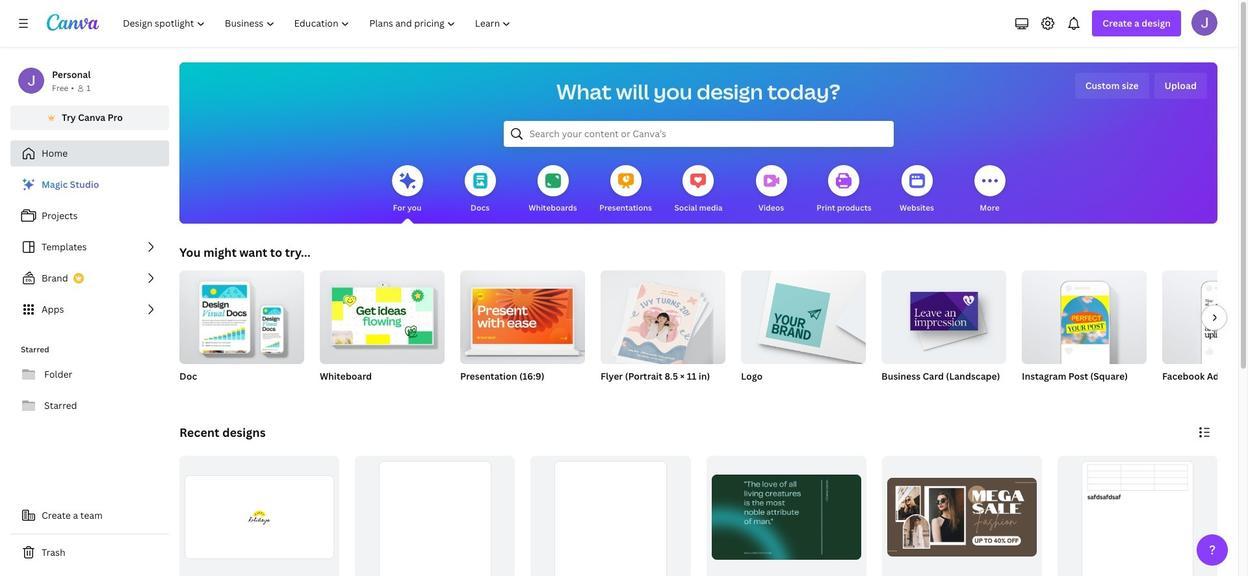 Task type: describe. For each thing, give the bounding box(es) containing it.
jacob simon image
[[1192, 10, 1218, 36]]



Task type: locate. For each thing, give the bounding box(es) containing it.
None search field
[[504, 121, 894, 147]]

top level navigation element
[[114, 10, 523, 36]]

group
[[320, 265, 445, 399], [320, 265, 445, 364], [461, 265, 585, 399], [461, 265, 585, 364], [601, 265, 726, 399], [601, 265, 726, 368], [742, 265, 866, 399], [742, 265, 866, 364], [882, 265, 1007, 399], [882, 265, 1007, 364], [1023, 265, 1147, 399], [1023, 265, 1147, 364], [180, 271, 304, 399], [1163, 271, 1249, 399], [1163, 271, 1249, 364], [355, 456, 515, 576], [531, 456, 691, 576], [707, 456, 867, 576], [882, 456, 1043, 576], [1058, 456, 1218, 576]]

list
[[10, 172, 169, 323]]

Search search field
[[530, 122, 868, 146]]



Task type: vqa. For each thing, say whether or not it's contained in the screenshot.
Top Level Navigation element
yes



